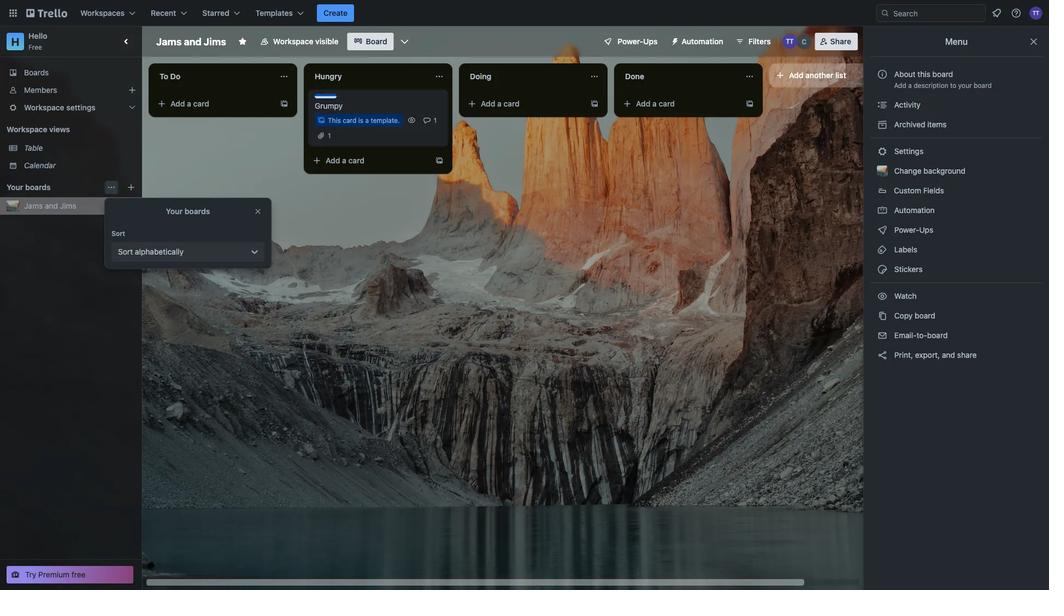 Task type: describe. For each thing, give the bounding box(es) containing it.
jims inside board name text box
[[204, 36, 226, 47]]

sm image for settings
[[878, 146, 889, 157]]

this card is a template.
[[328, 116, 400, 124]]

labels
[[893, 245, 918, 254]]

card for doing
[[504, 99, 520, 108]]

sort for sort alphabetically
[[118, 247, 133, 256]]

to
[[160, 72, 168, 81]]

sm image for print, export, and share
[[878, 350, 889, 361]]

hungry
[[315, 72, 342, 81]]

try premium free
[[25, 571, 86, 580]]

change
[[895, 166, 922, 176]]

settings
[[66, 103, 96, 112]]

card left is
[[343, 116, 357, 124]]

power-ups link
[[871, 221, 1043, 239]]

card for to do
[[193, 99, 209, 108]]

starred button
[[196, 4, 247, 22]]

sm image for power-ups
[[878, 225, 889, 236]]

to
[[951, 81, 957, 89]]

settings link
[[871, 143, 1043, 160]]

print, export, and share link
[[871, 347, 1043, 364]]

email-to-board link
[[871, 327, 1043, 344]]

sm image for stickers
[[878, 264, 889, 275]]

Done text field
[[619, 68, 739, 85]]

1 horizontal spatial boards
[[185, 207, 210, 216]]

0 vertical spatial 1
[[434, 116, 437, 124]]

about
[[895, 70, 916, 79]]

fields
[[924, 186, 945, 195]]

create button
[[317, 4, 354, 22]]

activity
[[893, 100, 921, 109]]

workspace views
[[7, 125, 70, 134]]

create from template… image
[[435, 156, 444, 165]]

add another list button
[[770, 63, 919, 87]]

close popover image
[[254, 207, 262, 216]]

1 horizontal spatial power-
[[895, 226, 920, 235]]

starred
[[202, 8, 229, 17]]

copy
[[895, 311, 913, 320]]

do
[[170, 72, 181, 81]]

your boards with 1 items element
[[7, 181, 102, 194]]

hello free
[[28, 31, 47, 51]]

1 horizontal spatial ups
[[920, 226, 934, 235]]

add a card for to do
[[171, 99, 209, 108]]

visible
[[316, 37, 339, 46]]

change background
[[893, 166, 966, 176]]

add a card button for to do
[[153, 95, 276, 113]]

Doing text field
[[464, 68, 584, 85]]

jams and jims inside board name text box
[[156, 36, 226, 47]]

board link
[[348, 33, 394, 50]]

workspace for workspace settings
[[24, 103, 64, 112]]

add a card button for done
[[619, 95, 741, 113]]

another
[[806, 71, 834, 80]]

add a card for doing
[[481, 99, 520, 108]]

add a card button for doing
[[464, 95, 586, 113]]

create from template… image for done
[[746, 100, 755, 108]]

sm image for email-to-board
[[878, 330, 889, 341]]

share
[[831, 37, 852, 46]]

to-
[[917, 331, 928, 340]]

done
[[626, 72, 645, 81]]

custom fields
[[895, 186, 945, 195]]

a for to do
[[187, 99, 191, 108]]

workspace for workspace visible
[[273, 37, 314, 46]]

custom fields button
[[871, 182, 1043, 200]]

sm image for archived items
[[878, 119, 889, 130]]

automation link
[[871, 202, 1043, 219]]

table link
[[24, 143, 136, 154]]

sort alphabetically
[[118, 247, 184, 256]]

recent
[[151, 8, 176, 17]]

to do
[[160, 72, 181, 81]]

Hungry text field
[[308, 68, 429, 85]]

custom
[[895, 186, 922, 195]]

grumpy
[[315, 101, 343, 110]]

workspace for workspace views
[[7, 125, 47, 134]]

0 horizontal spatial your boards
[[7, 183, 51, 192]]

0 horizontal spatial boards
[[25, 183, 51, 192]]

and inside "link"
[[943, 351, 956, 360]]

print, export, and share
[[893, 351, 977, 360]]

share button
[[816, 33, 858, 50]]

this
[[328, 116, 341, 124]]

copy board link
[[871, 307, 1043, 325]]

sm image for watch
[[878, 291, 889, 302]]

sm image for automation
[[878, 205, 889, 216]]

1 vertical spatial your boards
[[166, 207, 210, 216]]

export,
[[916, 351, 941, 360]]

try
[[25, 571, 36, 580]]

a for hungry
[[342, 156, 347, 165]]

create
[[324, 8, 348, 17]]

1 vertical spatial automation
[[893, 206, 935, 215]]

add a card for hungry
[[326, 156, 365, 165]]

h
[[11, 35, 19, 48]]

power- inside button
[[618, 37, 644, 46]]

watch link
[[871, 288, 1043, 305]]

change background link
[[871, 162, 1043, 180]]

alphabetically
[[135, 247, 184, 256]]

workspace navigation collapse icon image
[[119, 34, 135, 49]]

add for done
[[636, 99, 651, 108]]

views
[[49, 125, 70, 134]]

1 vertical spatial jams
[[24, 201, 43, 211]]

add for hungry
[[326, 156, 340, 165]]

hello link
[[28, 31, 47, 40]]

email-
[[895, 331, 917, 340]]

jams and jims link
[[24, 201, 122, 212]]

is
[[359, 116, 364, 124]]

table
[[24, 144, 43, 153]]



Task type: locate. For each thing, give the bounding box(es) containing it.
jims down your boards with 1 items element
[[60, 201, 76, 211]]

ups down automation link
[[920, 226, 934, 235]]

jams inside board name text box
[[156, 36, 182, 47]]

power-
[[618, 37, 644, 46], [895, 226, 920, 235]]

sm image inside print, export, and share "link"
[[878, 350, 889, 361]]

sm image
[[667, 33, 682, 48], [878, 100, 889, 110], [878, 119, 889, 130], [878, 146, 889, 157], [878, 205, 889, 216], [878, 244, 889, 255], [878, 264, 889, 275], [878, 330, 889, 341]]

open information menu image
[[1012, 8, 1023, 19]]

sort up sort alphabetically
[[112, 230, 125, 237]]

your
[[7, 183, 23, 192], [166, 207, 183, 216]]

1 horizontal spatial jims
[[204, 36, 226, 47]]

premium
[[38, 571, 70, 580]]

add down done
[[636, 99, 651, 108]]

jims
[[204, 36, 226, 47], [60, 201, 76, 211]]

add a card down done
[[636, 99, 675, 108]]

recent button
[[144, 4, 194, 22]]

power-ups inside button
[[618, 37, 658, 46]]

items
[[928, 120, 947, 129]]

free
[[72, 571, 86, 580]]

1 vertical spatial your
[[166, 207, 183, 216]]

add a card button down this card is a template.
[[308, 152, 431, 170]]

0 horizontal spatial jams
[[24, 201, 43, 211]]

card
[[193, 99, 209, 108], [504, 99, 520, 108], [659, 99, 675, 108], [343, 116, 357, 124], [349, 156, 365, 165]]

card down is
[[349, 156, 365, 165]]

jams
[[156, 36, 182, 47], [24, 201, 43, 211]]

1 horizontal spatial your
[[166, 207, 183, 216]]

calendar
[[24, 161, 56, 170]]

print,
[[895, 351, 914, 360]]

workspace down members
[[24, 103, 64, 112]]

terry turtle (terryturtle) image
[[783, 34, 798, 49]]

your boards down calendar
[[7, 183, 51, 192]]

sm image inside watch link
[[878, 291, 889, 302]]

add a card
[[171, 99, 209, 108], [481, 99, 520, 108], [636, 99, 675, 108], [326, 156, 365, 165]]

templates button
[[249, 4, 311, 22]]

1 horizontal spatial power-ups
[[893, 226, 936, 235]]

1 sm image from the top
[[878, 225, 889, 236]]

copy board
[[893, 311, 936, 320]]

Search field
[[890, 5, 986, 21]]

0 notifications image
[[991, 7, 1004, 20]]

workspace settings button
[[0, 99, 142, 116]]

0 vertical spatial jams
[[156, 36, 182, 47]]

template.
[[371, 116, 400, 124]]

1
[[434, 116, 437, 124], [328, 132, 331, 139]]

about this board add a description to your board
[[895, 70, 992, 89]]

color: blue, title: none image
[[315, 94, 337, 98]]

jims left star or unstar board icon in the top left of the page
[[204, 36, 226, 47]]

your boards up alphabetically at the left of page
[[166, 207, 210, 216]]

1 horizontal spatial 1
[[434, 116, 437, 124]]

customize views image
[[400, 36, 410, 47]]

1 vertical spatial jams and jims
[[24, 201, 76, 211]]

add a card button down to do text box
[[153, 95, 276, 113]]

h link
[[7, 33, 24, 50]]

board
[[366, 37, 388, 46]]

workspaces button
[[74, 4, 142, 22]]

star or unstar board image
[[238, 37, 247, 46]]

archived items
[[893, 120, 947, 129]]

jams and jims
[[156, 36, 226, 47], [24, 201, 76, 211]]

jams and jims down recent dropdown button
[[156, 36, 226, 47]]

filters button
[[733, 33, 775, 50]]

automation up the done "text field"
[[682, 37, 724, 46]]

4 sm image from the top
[[878, 350, 889, 361]]

and down recent dropdown button
[[184, 36, 202, 47]]

sm image inside "activity" link
[[878, 100, 889, 110]]

add a card down do on the left top of page
[[171, 99, 209, 108]]

free
[[28, 43, 42, 51]]

members
[[24, 86, 57, 95]]

card down to do text box
[[193, 99, 209, 108]]

create from template… image
[[280, 100, 289, 108], [591, 100, 599, 108], [746, 100, 755, 108]]

watch
[[893, 292, 919, 301]]

add a card for done
[[636, 99, 675, 108]]

3 create from template… image from the left
[[746, 100, 755, 108]]

0 vertical spatial your
[[7, 183, 23, 192]]

Board name text field
[[151, 33, 232, 50]]

menu
[[946, 36, 968, 47]]

0 vertical spatial automation
[[682, 37, 724, 46]]

a
[[909, 81, 913, 89], [187, 99, 191, 108], [498, 99, 502, 108], [653, 99, 657, 108], [365, 116, 369, 124], [342, 156, 347, 165]]

terry turtle (terryturtle) image
[[1030, 7, 1043, 20]]

add for doing
[[481, 99, 496, 108]]

workspace visible
[[273, 37, 339, 46]]

1 vertical spatial power-ups
[[893, 226, 936, 235]]

board up print, export, and share on the right bottom of page
[[928, 331, 948, 340]]

a down this card is a template.
[[342, 156, 347, 165]]

grumpy link
[[315, 101, 442, 112]]

0 horizontal spatial create from template… image
[[280, 100, 289, 108]]

templates
[[256, 8, 293, 17]]

chestercheeetah (chestercheeetah) image
[[797, 34, 812, 49]]

stickers link
[[871, 261, 1043, 278]]

workspace settings
[[24, 103, 96, 112]]

sm image inside power-ups link
[[878, 225, 889, 236]]

automation
[[682, 37, 724, 46], [893, 206, 935, 215]]

0 vertical spatial jams and jims
[[156, 36, 226, 47]]

0 vertical spatial sort
[[112, 230, 125, 237]]

your
[[959, 81, 973, 89]]

automation button
[[667, 33, 730, 50]]

power- up done
[[618, 37, 644, 46]]

0 horizontal spatial your
[[7, 183, 23, 192]]

2 vertical spatial workspace
[[7, 125, 47, 134]]

workspace down 'templates' dropdown button
[[273, 37, 314, 46]]

2 create from template… image from the left
[[591, 100, 599, 108]]

create from template… image for doing
[[591, 100, 599, 108]]

add a card button for hungry
[[308, 152, 431, 170]]

board right your
[[974, 81, 992, 89]]

card down doing text field
[[504, 99, 520, 108]]

0 horizontal spatial 1
[[328, 132, 331, 139]]

archived items link
[[871, 116, 1043, 133]]

1 horizontal spatial jams and jims
[[156, 36, 226, 47]]

sm image inside email-to-board link
[[878, 330, 889, 341]]

0 horizontal spatial ups
[[644, 37, 658, 46]]

card down the done "text field"
[[659, 99, 675, 108]]

1 create from template… image from the left
[[280, 100, 289, 108]]

power-ups up labels
[[893, 226, 936, 235]]

and inside board name text box
[[184, 36, 202, 47]]

add a card down 'doing'
[[481, 99, 520, 108]]

sm image inside copy board link
[[878, 311, 889, 322]]

2 sm image from the top
[[878, 291, 889, 302]]

1 horizontal spatial create from template… image
[[591, 100, 599, 108]]

workspace visible button
[[254, 33, 345, 50]]

c button
[[797, 34, 812, 49]]

sm image
[[878, 225, 889, 236], [878, 291, 889, 302], [878, 311, 889, 322], [878, 350, 889, 361]]

a right is
[[365, 116, 369, 124]]

workspace inside "button"
[[273, 37, 314, 46]]

add left another
[[790, 71, 804, 80]]

ups
[[644, 37, 658, 46], [920, 226, 934, 235]]

c
[[802, 38, 807, 45]]

this
[[918, 70, 931, 79]]

sm image inside settings link
[[878, 146, 889, 157]]

add another list
[[790, 71, 847, 80]]

0 vertical spatial workspace
[[273, 37, 314, 46]]

board
[[933, 70, 954, 79], [974, 81, 992, 89], [915, 311, 936, 320], [928, 331, 948, 340]]

1 vertical spatial jims
[[60, 201, 76, 211]]

0 vertical spatial your boards
[[7, 183, 51, 192]]

1 vertical spatial ups
[[920, 226, 934, 235]]

archived
[[895, 120, 926, 129]]

add a card button
[[153, 95, 276, 113], [464, 95, 586, 113], [619, 95, 741, 113], [308, 152, 431, 170]]

card for hungry
[[349, 156, 365, 165]]

0 horizontal spatial automation
[[682, 37, 724, 46]]

your boards
[[7, 183, 51, 192], [166, 207, 210, 216]]

1 vertical spatial and
[[45, 201, 58, 211]]

1 vertical spatial boards
[[185, 207, 210, 216]]

add down do on the left top of page
[[171, 99, 185, 108]]

a for done
[[653, 99, 657, 108]]

stickers
[[893, 265, 923, 274]]

add inside about this board add a description to your board
[[895, 81, 907, 89]]

and down your boards with 1 items element
[[45, 201, 58, 211]]

primary element
[[0, 0, 1050, 26]]

ups inside button
[[644, 37, 658, 46]]

boards link
[[0, 64, 142, 81]]

activity link
[[871, 96, 1043, 114]]

board inside copy board link
[[915, 311, 936, 320]]

automation down custom fields
[[893, 206, 935, 215]]

ups up done
[[644, 37, 658, 46]]

sm image for copy board
[[878, 311, 889, 322]]

1 vertical spatial sort
[[118, 247, 133, 256]]

a down doing text field
[[498, 99, 502, 108]]

try premium free button
[[7, 566, 133, 584]]

board up to-
[[915, 311, 936, 320]]

2 horizontal spatial create from template… image
[[746, 100, 755, 108]]

0 horizontal spatial and
[[45, 201, 58, 211]]

1 horizontal spatial automation
[[893, 206, 935, 215]]

jams and jims down your boards with 1 items element
[[24, 201, 76, 211]]

sm image inside automation link
[[878, 205, 889, 216]]

add down 'doing'
[[481, 99, 496, 108]]

0 horizontal spatial power-
[[618, 37, 644, 46]]

and
[[184, 36, 202, 47], [45, 201, 58, 211], [943, 351, 956, 360]]

0 vertical spatial power-ups
[[618, 37, 658, 46]]

boards
[[24, 68, 49, 77]]

a down to do text box
[[187, 99, 191, 108]]

add a card button down the done "text field"
[[619, 95, 741, 113]]

0 horizontal spatial jams and jims
[[24, 201, 76, 211]]

labels link
[[871, 241, 1043, 259]]

switch to… image
[[8, 8, 19, 19]]

add down about
[[895, 81, 907, 89]]

workspaces
[[80, 8, 125, 17]]

a inside about this board add a description to your board
[[909, 81, 913, 89]]

calendar link
[[24, 160, 136, 171]]

sm image inside archived items link
[[878, 119, 889, 130]]

jams down your boards with 1 items element
[[24, 201, 43, 211]]

2 vertical spatial and
[[943, 351, 956, 360]]

jams down recent dropdown button
[[156, 36, 182, 47]]

back to home image
[[26, 4, 67, 22]]

a down the done "text field"
[[653, 99, 657, 108]]

0 horizontal spatial power-ups
[[618, 37, 658, 46]]

0 vertical spatial boards
[[25, 183, 51, 192]]

your boards menu image
[[107, 183, 116, 192]]

0 vertical spatial jims
[[204, 36, 226, 47]]

0 horizontal spatial jims
[[60, 201, 76, 211]]

sm image inside labels 'link'
[[878, 244, 889, 255]]

share
[[958, 351, 977, 360]]

card for done
[[659, 99, 675, 108]]

add inside add another list button
[[790, 71, 804, 80]]

1 vertical spatial workspace
[[24, 103, 64, 112]]

1 up create from template… icon
[[434, 116, 437, 124]]

3 sm image from the top
[[878, 311, 889, 322]]

starred icon image
[[127, 202, 136, 211]]

power- up labels
[[895, 226, 920, 235]]

description
[[914, 81, 949, 89]]

doing
[[470, 72, 492, 81]]

0 vertical spatial power-
[[618, 37, 644, 46]]

add for to do
[[171, 99, 185, 108]]

list
[[836, 71, 847, 80]]

workspace inside popup button
[[24, 103, 64, 112]]

a for doing
[[498, 99, 502, 108]]

1 horizontal spatial and
[[184, 36, 202, 47]]

filters
[[749, 37, 771, 46]]

add
[[790, 71, 804, 80], [895, 81, 907, 89], [171, 99, 185, 108], [481, 99, 496, 108], [636, 99, 651, 108], [326, 156, 340, 165]]

add a card down the this
[[326, 156, 365, 165]]

a down about
[[909, 81, 913, 89]]

boards
[[25, 183, 51, 192], [185, 207, 210, 216]]

sm image for activity
[[878, 100, 889, 110]]

sort left alphabetically at the left of page
[[118, 247, 133, 256]]

1 horizontal spatial jams
[[156, 36, 182, 47]]

add a card button down doing text field
[[464, 95, 586, 113]]

0 vertical spatial ups
[[644, 37, 658, 46]]

To Do text field
[[153, 68, 273, 85]]

workspace up table on the left
[[7, 125, 47, 134]]

board inside email-to-board link
[[928, 331, 948, 340]]

add board image
[[127, 183, 136, 192]]

board up to at the top right
[[933, 70, 954, 79]]

sm image for labels
[[878, 244, 889, 255]]

2 horizontal spatial and
[[943, 351, 956, 360]]

0 vertical spatial and
[[184, 36, 202, 47]]

sort for sort
[[112, 230, 125, 237]]

email-to-board
[[893, 331, 948, 340]]

power-ups button
[[596, 33, 665, 50]]

1 down the this
[[328, 132, 331, 139]]

create from template… image for to do
[[280, 100, 289, 108]]

1 vertical spatial 1
[[328, 132, 331, 139]]

automation inside button
[[682, 37, 724, 46]]

search image
[[881, 9, 890, 17]]

and left share
[[943, 351, 956, 360]]

add down the this
[[326, 156, 340, 165]]

hello
[[28, 31, 47, 40]]

power-ups up done
[[618, 37, 658, 46]]

1 horizontal spatial your boards
[[166, 207, 210, 216]]

sm image inside 'automation' button
[[667, 33, 682, 48]]

sm image inside stickers link
[[878, 264, 889, 275]]

1 vertical spatial power-
[[895, 226, 920, 235]]



Task type: vqa. For each thing, say whether or not it's contained in the screenshot.
fifth sm icon from the bottom
yes



